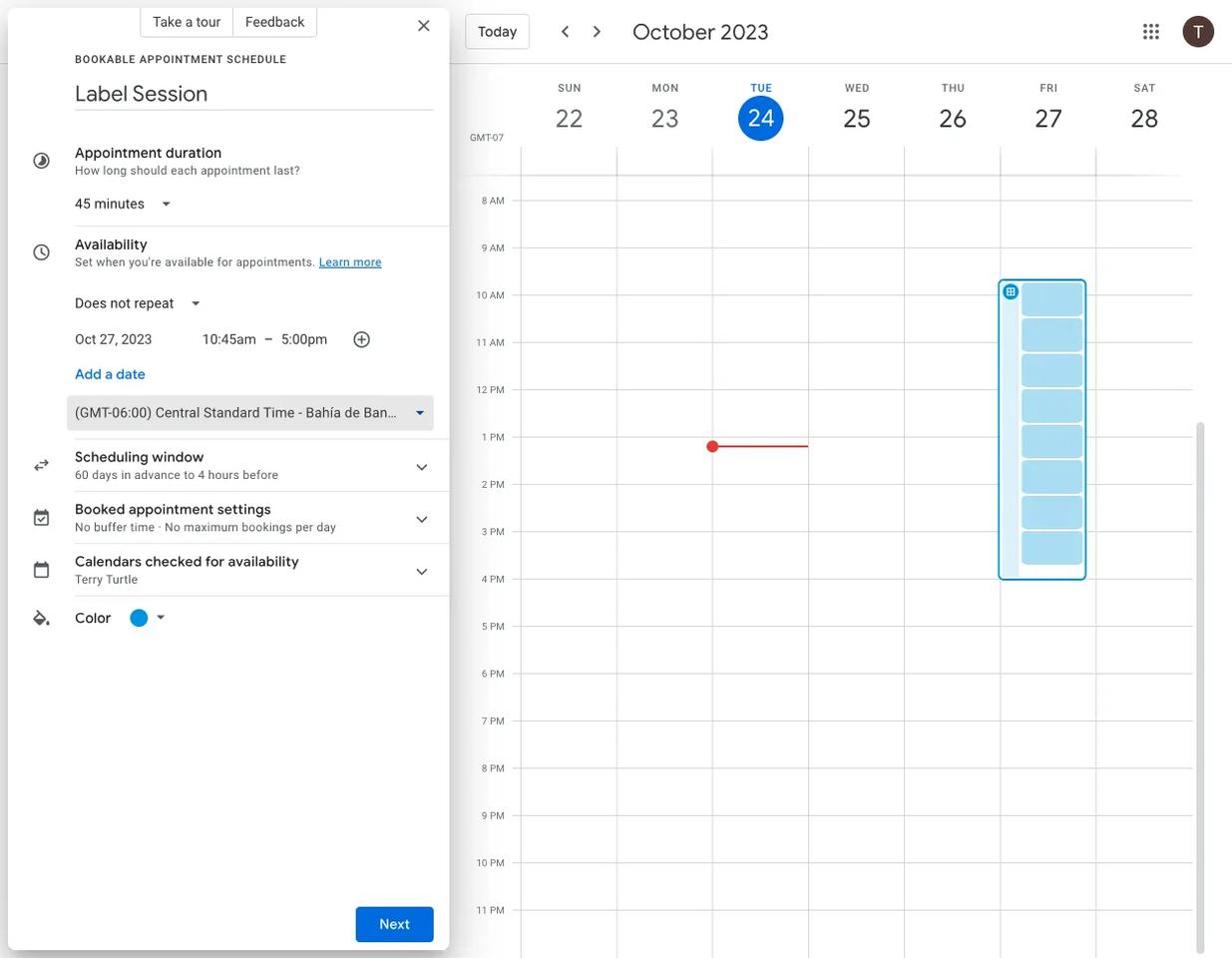Task type: describe. For each thing, give the bounding box(es) containing it.
duration
[[166, 144, 222, 162]]

wednesday, october 25 element
[[836, 96, 882, 141]]

take
[[153, 13, 182, 30]]

appointment inside booked appointment settings no buffer time · no maximum bookings per day
[[129, 502, 214, 520]]

window
[[152, 450, 204, 467]]

6
[[483, 669, 489, 681]]

2023
[[722, 18, 771, 45]]

hours
[[209, 469, 240, 483]]

should
[[131, 164, 168, 178]]

am for 10 am
[[491, 290, 506, 301]]

26
[[940, 102, 968, 135]]

9 am
[[483, 242, 506, 254]]

monday, october 23 element
[[644, 96, 690, 141]]

per
[[296, 522, 314, 536]]

october
[[634, 18, 717, 45]]

bookable appointment schedule
[[75, 53, 287, 65]]

more
[[354, 256, 383, 270]]

4 inside grid
[[483, 574, 489, 586]]

7 pm
[[483, 716, 506, 728]]

·
[[159, 522, 162, 536]]

6 pm
[[483, 669, 506, 681]]

07
[[494, 131, 505, 143]]

sun 22
[[555, 82, 584, 135]]

26 column header
[[906, 64, 1003, 175]]

today button
[[466, 8, 531, 55]]

22 column header
[[522, 64, 619, 175]]

mon 23
[[651, 82, 681, 135]]

tour
[[197, 13, 221, 30]]

feedback
[[246, 13, 305, 30]]

27 column header
[[1002, 64, 1099, 175]]

2
[[483, 479, 489, 491]]

schedule
[[227, 53, 287, 65]]

3 pm
[[483, 527, 506, 539]]

5
[[483, 622, 489, 633]]

pm for 7 pm
[[491, 716, 506, 728]]

5 pm
[[483, 622, 506, 633]]

next
[[380, 918, 411, 936]]

11 am
[[477, 337, 506, 349]]

calendars
[[75, 554, 142, 572]]

8 pm
[[483, 764, 506, 776]]

when
[[96, 256, 126, 270]]

8 for 8 am
[[483, 195, 488, 207]]

bookable
[[75, 53, 136, 65]]

each
[[171, 164, 198, 178]]

how
[[75, 164, 100, 178]]

mon
[[654, 82, 681, 94]]

pm for 2 pm
[[491, 479, 506, 491]]

am for 9 am
[[491, 242, 506, 254]]

feedback button
[[234, 6, 318, 38]]

day
[[317, 522, 337, 536]]

time
[[131, 522, 155, 536]]

appointment inside appointment duration how long should each appointment last?
[[201, 164, 271, 178]]

to
[[184, 469, 195, 483]]

9 pm
[[483, 811, 506, 823]]

color
[[75, 611, 112, 628]]

today
[[479, 23, 518, 41]]

11 for 11 am
[[477, 337, 488, 349]]

for inside calendars checked for availability terry turtle
[[206, 554, 225, 572]]

thu
[[944, 82, 968, 94]]

11 for 11 pm
[[477, 906, 489, 918]]

8 for 8 pm
[[483, 764, 489, 776]]

23 column header
[[618, 64, 715, 175]]

Add title text field
[[75, 79, 435, 109]]

sat
[[1137, 82, 1159, 94]]

you're
[[129, 256, 162, 270]]

thursday, october 26 element
[[933, 96, 978, 141]]

1 no from the left
[[75, 522, 91, 536]]

Start time text field
[[202, 328, 257, 352]]

appointment
[[75, 144, 163, 162]]

pm for 12 pm
[[491, 384, 506, 396]]

25
[[844, 102, 872, 135]]

2 pm
[[483, 479, 506, 491]]

next button
[[357, 903, 435, 951]]

4 pm
[[483, 574, 506, 586]]

calendars checked for availability terry turtle
[[75, 554, 300, 588]]

7
[[483, 716, 489, 728]]

9 for 9 pm
[[483, 811, 489, 823]]

pm for 3 pm
[[491, 527, 506, 539]]

8 am
[[483, 195, 506, 207]]

friday, october 27 element
[[1029, 96, 1074, 141]]

fri
[[1043, 82, 1061, 94]]

turtle
[[106, 574, 138, 588]]

gmt-07
[[471, 131, 505, 143]]

in
[[121, 469, 131, 483]]

saturday, october 28 element
[[1125, 96, 1170, 141]]

sunday, october 22 element
[[548, 96, 593, 141]]

learn
[[320, 256, 351, 270]]



Task type: vqa. For each thing, say whether or not it's contained in the screenshot.


Task type: locate. For each thing, give the bounding box(es) containing it.
2 9 from the top
[[483, 811, 489, 823]]

11 down 10 pm
[[477, 906, 489, 918]]

0 vertical spatial 8
[[483, 195, 488, 207]]

0 vertical spatial 4
[[199, 469, 206, 483]]

1 10 from the top
[[477, 290, 488, 301]]

1 am from the top
[[491, 195, 506, 207]]

a inside "button"
[[105, 367, 113, 384]]

7 pm from the top
[[491, 669, 506, 681]]

1 vertical spatial 11
[[477, 906, 489, 918]]

checked
[[146, 554, 203, 572]]

2 pm from the top
[[491, 432, 506, 444]]

am down the 9 am
[[491, 290, 506, 301]]

add a date
[[75, 367, 146, 384]]

9
[[483, 242, 488, 254], [483, 811, 489, 823]]

tue 24
[[748, 82, 775, 134]]

maximum
[[184, 522, 239, 536]]

1 horizontal spatial no
[[165, 522, 181, 536]]

2 am from the top
[[491, 242, 506, 254]]

booked
[[75, 502, 126, 520]]

for down maximum
[[206, 554, 225, 572]]

take a tour
[[153, 13, 221, 30]]

no down 'booked'
[[75, 522, 91, 536]]

available
[[165, 256, 214, 270]]

settings
[[218, 502, 272, 520]]

0 vertical spatial appointment
[[201, 164, 271, 178]]

–
[[265, 332, 274, 348]]

10 am
[[477, 290, 506, 301]]

long
[[103, 164, 127, 178]]

0 horizontal spatial no
[[75, 522, 91, 536]]

sat 28
[[1132, 82, 1160, 135]]

scheduling window 60 days in advance to 4 hours before
[[75, 450, 279, 483]]

2 10 from the top
[[477, 859, 489, 871]]

22
[[555, 102, 584, 135]]

a inside button
[[186, 13, 193, 30]]

pm for 9 pm
[[491, 811, 506, 823]]

fri 27
[[1036, 82, 1064, 135]]

11
[[477, 337, 488, 349], [477, 906, 489, 918]]

for
[[218, 256, 233, 270], [206, 554, 225, 572]]

9 pm from the top
[[491, 764, 506, 776]]

3 am from the top
[[491, 290, 506, 301]]

pm for 8 pm
[[491, 764, 506, 776]]

4 up 5
[[483, 574, 489, 586]]

for inside availability set when you're available for appointments. learn more
[[218, 256, 233, 270]]

pm
[[491, 384, 506, 396], [491, 432, 506, 444], [491, 479, 506, 491], [491, 527, 506, 539], [491, 574, 506, 586], [491, 622, 506, 633], [491, 669, 506, 681], [491, 716, 506, 728], [491, 764, 506, 776], [491, 811, 506, 823], [491, 859, 506, 871], [491, 906, 506, 918]]

8 pm from the top
[[491, 716, 506, 728]]

10 pm
[[477, 859, 506, 871]]

8 down 7 at left
[[483, 764, 489, 776]]

availability
[[229, 554, 300, 572]]

pm for 5 pm
[[491, 622, 506, 633]]

28
[[1132, 102, 1160, 135]]

gmt-
[[471, 131, 494, 143]]

1 11 from the top
[[477, 337, 488, 349]]

buffer
[[94, 522, 127, 536]]

pm down "8 pm"
[[491, 811, 506, 823]]

bookings
[[242, 522, 293, 536]]

11 pm from the top
[[491, 859, 506, 871]]

tue
[[752, 82, 775, 94]]

9 up 10 am
[[483, 242, 488, 254]]

appointment up ·
[[129, 502, 214, 520]]

pm right 1
[[491, 432, 506, 444]]

days
[[92, 469, 118, 483]]

1 vertical spatial for
[[206, 554, 225, 572]]

10 pm from the top
[[491, 811, 506, 823]]

0 vertical spatial 10
[[477, 290, 488, 301]]

appointment duration how long should each appointment last?
[[75, 144, 301, 178]]

october 2023
[[634, 18, 771, 45]]

pm for 6 pm
[[491, 669, 506, 681]]

last?
[[274, 164, 301, 178]]

2 11 from the top
[[477, 906, 489, 918]]

5 pm from the top
[[491, 574, 506, 586]]

1
[[483, 432, 489, 444]]

60
[[75, 469, 89, 483]]

1 pm
[[483, 432, 506, 444]]

pm for 11 pm
[[491, 906, 506, 918]]

pm for 4 pm
[[491, 574, 506, 586]]

advance
[[135, 469, 181, 483]]

4 pm from the top
[[491, 527, 506, 539]]

12
[[477, 384, 489, 396]]

3 pm from the top
[[491, 479, 506, 491]]

no
[[75, 522, 91, 536], [165, 522, 181, 536]]

4 right to
[[199, 469, 206, 483]]

24
[[748, 103, 775, 134]]

0 horizontal spatial 4
[[199, 469, 206, 483]]

8 up the 9 am
[[483, 195, 488, 207]]

0 vertical spatial 11
[[477, 337, 488, 349]]

before
[[243, 469, 279, 483]]

pm for 10 pm
[[491, 859, 506, 871]]

pm down 10 pm
[[491, 906, 506, 918]]

1 vertical spatial appointment
[[129, 502, 214, 520]]

pm right the 3
[[491, 527, 506, 539]]

27
[[1036, 102, 1064, 135]]

pm right 2
[[491, 479, 506, 491]]

availability set when you're available for appointments. learn more
[[75, 236, 383, 270]]

10 up 11 am
[[477, 290, 488, 301]]

pm down 9 pm
[[491, 859, 506, 871]]

1 horizontal spatial 4
[[483, 574, 489, 586]]

10 up 11 pm
[[477, 859, 489, 871]]

6 pm from the top
[[491, 622, 506, 633]]

10
[[477, 290, 488, 301], [477, 859, 489, 871]]

a left tour
[[186, 13, 193, 30]]

a
[[186, 13, 193, 30], [105, 367, 113, 384]]

0 vertical spatial a
[[186, 13, 193, 30]]

wed 25
[[844, 82, 872, 135]]

appointment down "duration"
[[201, 164, 271, 178]]

10 for 10 pm
[[477, 859, 489, 871]]

9 up 10 pm
[[483, 811, 489, 823]]

None field
[[67, 187, 189, 222], [67, 287, 218, 322], [67, 396, 443, 432], [67, 187, 189, 222], [67, 287, 218, 322], [67, 396, 443, 432]]

1 vertical spatial 4
[[483, 574, 489, 586]]

pm right 5
[[491, 622, 506, 633]]

am for 8 am
[[491, 195, 506, 207]]

11 up 12
[[477, 337, 488, 349]]

a right add
[[105, 367, 113, 384]]

wed
[[847, 82, 872, 94]]

pm right 12
[[491, 384, 506, 396]]

availability
[[75, 236, 148, 254]]

sun
[[559, 82, 583, 94]]

1 8 from the top
[[483, 195, 488, 207]]

10 for 10 am
[[477, 290, 488, 301]]

pm for 1 pm
[[491, 432, 506, 444]]

28 column header
[[1098, 64, 1196, 175]]

for right available
[[218, 256, 233, 270]]

12 pm
[[477, 384, 506, 396]]

1 9 from the top
[[483, 242, 488, 254]]

1 pm from the top
[[491, 384, 506, 396]]

4
[[199, 469, 206, 483], [483, 574, 489, 586]]

a for tour
[[186, 13, 193, 30]]

am down 8 am at the left top
[[491, 242, 506, 254]]

take a tour button
[[140, 6, 234, 38]]

4 am from the top
[[491, 337, 506, 349]]

0 vertical spatial 9
[[483, 242, 488, 254]]

11 pm
[[477, 906, 506, 918]]

grid containing 22
[[458, 64, 1211, 960]]

am for 11 am
[[491, 337, 506, 349]]

am up the 9 am
[[491, 195, 506, 207]]

pm right the 6
[[491, 669, 506, 681]]

pm right 7 at left
[[491, 716, 506, 728]]

2 8 from the top
[[483, 764, 489, 776]]

appointment
[[201, 164, 271, 178], [129, 502, 214, 520]]

4 inside "scheduling window 60 days in advance to 4 hours before"
[[199, 469, 206, 483]]

am up 12 pm
[[491, 337, 506, 349]]

23
[[651, 102, 680, 135]]

12 pm from the top
[[491, 906, 506, 918]]

learn more link
[[320, 256, 383, 270]]

2 no from the left
[[165, 522, 181, 536]]

Date text field
[[75, 328, 153, 352]]

grid
[[458, 64, 1211, 960]]

pm down 7 pm in the bottom left of the page
[[491, 764, 506, 776]]

tuesday, october 24, today element
[[740, 96, 786, 141]]

24 column header
[[714, 64, 811, 175]]

9 for 9 am
[[483, 242, 488, 254]]

0 vertical spatial for
[[218, 256, 233, 270]]

1 vertical spatial 10
[[477, 859, 489, 871]]

pm down 3 pm
[[491, 574, 506, 586]]

booked appointment settings no buffer time · no maximum bookings per day
[[75, 502, 337, 536]]

a for date
[[105, 367, 113, 384]]

25 column header
[[810, 64, 907, 175]]

3
[[483, 527, 489, 539]]

1 horizontal spatial a
[[186, 13, 193, 30]]

no right ·
[[165, 522, 181, 536]]

8
[[483, 195, 488, 207], [483, 764, 489, 776]]

appointment
[[140, 53, 224, 65]]

terry
[[75, 574, 103, 588]]

thu 26
[[940, 82, 968, 135]]

add
[[75, 367, 102, 384]]

scheduling
[[75, 450, 149, 467]]

1 vertical spatial a
[[105, 367, 113, 384]]

1 vertical spatial 8
[[483, 764, 489, 776]]

0 horizontal spatial a
[[105, 367, 113, 384]]

End time text field
[[282, 328, 337, 352]]

1 vertical spatial 9
[[483, 811, 489, 823]]



